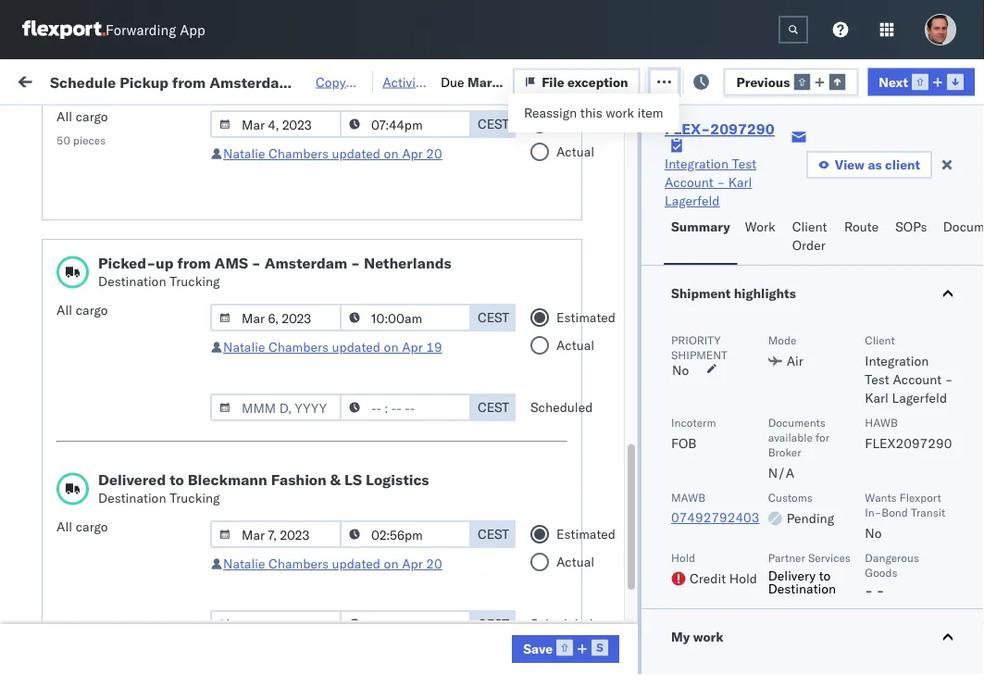 Task type: locate. For each thing, give the bounding box(es) containing it.
1 trucking from the top
[[170, 273, 220, 289]]

1 vertical spatial -- : -- -- text field
[[340, 610, 471, 638]]

8 fcl from the top
[[608, 471, 631, 487]]

pdt, left 19
[[361, 349, 390, 365]]

1 schedule pickup from los angeles, ca from the top
[[43, 257, 250, 292]]

natalie chambers updated on apr 20
[[223, 145, 442, 162], [223, 556, 442, 572]]

ca for fifth the schedule pickup from los angeles, ca link from the top
[[43, 642, 60, 658]]

from for fifth the schedule pickup from los angeles, ca link from the top
[[144, 624, 171, 640]]

pm up natalie chambers updated on apr 19
[[338, 308, 358, 324]]

10 fcl from the top
[[608, 552, 631, 569]]

logistics
[[366, 470, 429, 489]]

view as client button
[[806, 151, 932, 179]]

natalie down mmm d, yyyy text box
[[223, 556, 265, 572]]

0 vertical spatial confirm
[[43, 542, 90, 558]]

8 ocean fcl from the top
[[567, 471, 631, 487]]

flexport demo consignee for bookings
[[687, 634, 839, 650]]

consignee up '--' at top right
[[807, 151, 861, 165]]

schedule
[[43, 225, 97, 242], [43, 257, 97, 273], [43, 298, 97, 314], [43, 348, 97, 364], [43, 379, 97, 395], [43, 461, 97, 477], [43, 511, 97, 527], [43, 624, 97, 640]]

13, for schedule delivery appointment
[[420, 512, 440, 528]]

0 vertical spatial lagerfeld
[[665, 193, 720, 209]]

filtered
[[19, 113, 64, 130]]

hawb flex2097290
[[865, 415, 952, 451]]

updated for -
[[332, 339, 381, 355]]

1 vertical spatial destination
[[98, 490, 166, 506]]

schedule delivery appointment for first the schedule delivery appointment 'link'
[[43, 225, 228, 242]]

documents up delivered on the bottom left of page
[[43, 438, 110, 455]]

1 vertical spatial estimated
[[556, 309, 616, 325]]

0 horizontal spatial account
[[665, 174, 714, 190]]

6 ocean fcl from the top
[[567, 389, 631, 406]]

cargo up confirm pickup from los angeles, ca
[[76, 519, 108, 535]]

ams
[[214, 254, 248, 272]]

3 mmm d, yyyy text field from the top
[[210, 394, 342, 421]]

chambers down mmm d, yyyy text box
[[269, 556, 329, 572]]

13,
[[420, 471, 440, 487], [420, 512, 440, 528]]

0 vertical spatial natalie chambers updated on apr 20 button
[[223, 145, 442, 162]]

by:
[[67, 113, 85, 130]]

client left the name
[[687, 151, 717, 165]]

1 vertical spatial updated
[[332, 339, 381, 355]]

1 vertical spatial client
[[792, 219, 827, 235]]

pst, up 6:00 am pst, dec 24, 2022
[[353, 552, 381, 569]]

work inside button
[[125, 72, 158, 88]]

los for fifth the schedule pickup from los angeles, ca link from the top
[[175, 624, 195, 640]]

natalie chambers updated on apr 20 up 'am'
[[223, 556, 442, 572]]

client name button
[[678, 147, 780, 166]]

pm right 'fashion'
[[338, 471, 358, 487]]

all cargo for delivered
[[56, 519, 108, 535]]

1 vertical spatial 13,
[[420, 512, 440, 528]]

1 20 from the top
[[426, 145, 442, 162]]

client order
[[792, 219, 827, 253]]

client down shipment highlights button
[[865, 333, 895, 347]]

3 ocean fcl from the top
[[567, 267, 631, 283]]

destination down 'picked-'
[[98, 273, 166, 289]]

1 vertical spatial work
[[693, 629, 724, 645]]

1 horizontal spatial karl
[[865, 390, 889, 406]]

1 vertical spatial -- : -- -- text field
[[340, 304, 471, 331]]

2 chambers from the top
[[269, 339, 329, 355]]

file
[[744, 72, 767, 88], [542, 73, 564, 90]]

1 vertical spatial trucking
[[170, 490, 220, 506]]

fcl for second schedule delivery appointment button from the top of the page
[[608, 349, 631, 365]]

-- : -- -- text field up 8, at the bottom left of page
[[340, 394, 471, 421]]

2 vertical spatial documents
[[43, 438, 110, 455]]

mode down this
[[567, 151, 595, 165]]

1 horizontal spatial work
[[693, 629, 724, 645]]

all for picked-up from ams - amsterdam - netherlands
[[56, 302, 72, 318]]

2 pdt, from the top
[[361, 267, 390, 283]]

actual for picked-up from ams - amsterdam - netherlands
[[556, 337, 594, 353]]

bosch up bookings
[[807, 593, 844, 609]]

1 horizontal spatial for
[[816, 430, 830, 444]]

3 11:59 pm pdt, nov 4, 2022 from the top
[[298, 308, 468, 324]]

confirm pickup from los angeles, ca
[[43, 542, 242, 577]]

scheduled
[[531, 399, 593, 415], [531, 616, 593, 632]]

1 flexport demo consignee from the top
[[687, 186, 839, 202]]

exception up 2097290
[[770, 72, 831, 88]]

schedule pickup from los angeles, ca button
[[43, 256, 263, 295], [43, 297, 263, 336], [43, 378, 263, 417], [43, 460, 263, 499], [43, 623, 263, 662]]

dec left 24,
[[385, 593, 410, 609]]

0 vertical spatial upload customs clearance documents link
[[43, 175, 263, 212]]

Search Work text field
[[438, 66, 640, 94]]

pickup for second schedule pickup from los angeles, ca "button" from the bottom
[[101, 461, 141, 477]]

schedule delivery appointment for 1st the schedule delivery appointment 'link' from the bottom of the page
[[43, 511, 228, 527]]

chambers for -
[[269, 339, 329, 355]]

2 vertical spatial no
[[865, 525, 882, 541]]

pieces
[[73, 133, 106, 147]]

0 vertical spatial 20
[[426, 145, 442, 162]]

1 vertical spatial karl
[[865, 390, 889, 406]]

(0)
[[224, 72, 248, 88]]

11:00
[[298, 430, 334, 446]]

3 apr from the top
[[402, 556, 423, 572]]

1 vertical spatial to
[[819, 568, 831, 584]]

mmm d, yyyy text field for -- : -- -- text box associated with -
[[210, 304, 342, 331]]

2 schedule pickup from los angeles, ca button from the top
[[43, 297, 263, 336]]

client inside button
[[792, 219, 827, 235]]

2 actual from the top
[[556, 337, 594, 353]]

1 vertical spatial lagerfeld
[[892, 390, 947, 406]]

bosch up pending
[[807, 471, 844, 487]]

apr up 24,
[[402, 556, 423, 572]]

pst, right &
[[361, 471, 389, 487]]

1 -- : -- -- text field from the top
[[340, 394, 471, 421]]

5 fcl from the top
[[608, 349, 631, 365]]

-- : -- -- text field down 24,
[[340, 610, 471, 638]]

5 schedule pickup from los angeles, ca from the top
[[43, 624, 250, 658]]

flexport demo consignee up work button
[[687, 186, 839, 202]]

bosch down incoterm
[[687, 430, 724, 446]]

3 pdt, from the top
[[361, 308, 390, 324]]

account inside integration test account - karl lagerfeld
[[665, 174, 714, 190]]

1 upload from the top
[[43, 175, 85, 192]]

pickup for fifth schedule pickup from los angeles, ca "button"
[[101, 624, 141, 640]]

view
[[835, 156, 865, 173]]

pickup for second schedule pickup from los angeles, ca "button" from the top of the page
[[101, 298, 141, 314]]

client inside button
[[687, 151, 717, 165]]

5 schedule from the top
[[43, 379, 97, 395]]

6 fcl from the top
[[608, 389, 631, 406]]

pm right 4:00 at bottom left
[[329, 552, 350, 569]]

from inside confirm pickup from los angeles, ca
[[137, 542, 164, 558]]

-- : -- -- text field for -
[[340, 304, 471, 331]]

13, up 23,
[[420, 512, 440, 528]]

5 cest from the top
[[478, 616, 509, 632]]

bosch down priority
[[687, 349, 724, 365]]

0 vertical spatial upload customs clearance documents button
[[43, 175, 263, 213]]

no right :
[[434, 115, 449, 129]]

schedule for 2nd the schedule delivery appointment 'link' from the bottom
[[43, 348, 97, 364]]

1 vertical spatial upload
[[43, 420, 85, 436]]

trucking down up
[[170, 273, 220, 289]]

cargo down 'picked-'
[[76, 302, 108, 318]]

0 vertical spatial schedule delivery appointment button
[[43, 225, 228, 245]]

fashion
[[271, 470, 327, 489]]

upload customs clearance documents link
[[43, 175, 263, 212], [43, 419, 263, 456]]

upload customs clearance documents button up delivered on the bottom left of page
[[43, 419, 263, 458]]

demo down the name
[[739, 186, 773, 202]]

2 vertical spatial estimated
[[556, 526, 616, 542]]

2 vertical spatial destination
[[768, 581, 836, 597]]

flex-
[[665, 119, 710, 138]]

1 horizontal spatial mode
[[768, 333, 797, 347]]

0 vertical spatial apr
[[402, 145, 423, 162]]

1 vertical spatial chambers
[[269, 339, 329, 355]]

6:00
[[298, 593, 326, 609]]

file up reassign
[[542, 73, 564, 90]]

actual for delivered to bleckmann fashion & ls logistics
[[556, 554, 594, 570]]

2 all from the top
[[56, 302, 72, 318]]

0 vertical spatial integration
[[665, 156, 729, 172]]

destination down delivered on the bottom left of page
[[98, 490, 166, 506]]

-- : -- -- text field
[[340, 110, 471, 138], [340, 304, 471, 331], [340, 520, 471, 548]]

demo for bookings test consignee
[[739, 634, 773, 650]]

760 at risk
[[264, 72, 328, 88]]

2022 for fifth the schedule pickup from los angeles, ca link from the bottom
[[436, 267, 468, 283]]

all cargo
[[56, 302, 108, 318], [56, 519, 108, 535]]

2 upload from the top
[[43, 420, 85, 436]]

services
[[808, 550, 851, 564]]

1 vertical spatial clearance
[[143, 420, 203, 436]]

2022 for confirm pickup from los angeles, ca link
[[435, 552, 467, 569]]

3 cargo from the top
[[76, 519, 108, 535]]

dec down logistics
[[392, 512, 417, 528]]

cargo for picked-
[[76, 302, 108, 318]]

flexport up summary
[[687, 186, 736, 202]]

4 ocean fcl from the top
[[567, 308, 631, 324]]

to inside partner services delivery to destination
[[819, 568, 831, 584]]

apr for delivered to bleckmann fashion & ls logistics
[[402, 556, 423, 572]]

client name
[[687, 151, 749, 165]]

trucking down bleckmann in the bottom left of the page
[[170, 490, 220, 506]]

1 horizontal spatial account
[[893, 371, 942, 388]]

07492792403 button
[[671, 509, 760, 525]]

apr down 'snoozed : no'
[[402, 145, 423, 162]]

2 schedule from the top
[[43, 257, 97, 273]]

reassign
[[524, 105, 577, 121]]

2 apr from the top
[[402, 339, 423, 355]]

all cargo down delivered on the bottom left of page
[[56, 519, 108, 535]]

1 schedule pickup from los angeles, ca button from the top
[[43, 256, 263, 295]]

1 -- : -- -- text field from the top
[[340, 110, 471, 138]]

11:59 pm pst, dec 13, 2022 down the 11:00 pm pst, nov 8, 2022
[[298, 471, 475, 487]]

4,
[[421, 226, 433, 243], [421, 267, 433, 283], [421, 308, 433, 324], [421, 349, 433, 365], [421, 389, 433, 406]]

3 ca from the top
[[43, 398, 60, 414]]

flexport for --
[[687, 186, 736, 202]]

1 vertical spatial scheduled
[[531, 616, 593, 632]]

partner services delivery to destination
[[768, 550, 851, 597]]

natalie chambers updated on apr 20 for 3rd -- : -- -- text box from the bottom of the page
[[223, 145, 442, 162]]

1 13, from the top
[[420, 471, 440, 487]]

pickup
[[101, 257, 141, 273], [101, 298, 141, 314], [101, 379, 141, 395], [101, 461, 141, 477], [93, 542, 133, 558], [101, 624, 141, 640]]

None text field
[[779, 16, 808, 44]]

chambers down picked-up from ams - amsterdam - netherlands destination trucking
[[269, 339, 329, 355]]

pickup for first schedule pickup from los angeles, ca "button" from the top of the page
[[101, 257, 141, 273]]

mode inside the mode button
[[567, 151, 595, 165]]

1 updated from the top
[[332, 145, 381, 162]]

0 vertical spatial all cargo
[[56, 302, 108, 318]]

ca inside confirm pickup from los angeles, ca
[[43, 561, 60, 577]]

from for fifth the schedule pickup from los angeles, ca link from the bottom
[[144, 257, 171, 273]]

2 vertical spatial flexport
[[687, 634, 736, 650]]

mawb 07492792403
[[671, 490, 760, 525]]

7 schedule from the top
[[43, 511, 97, 527]]

1 upload customs clearance documents from the top
[[43, 175, 203, 210]]

pst, for upload customs clearance documents
[[361, 430, 389, 446]]

2 all cargo from the top
[[56, 519, 108, 535]]

for for n/a
[[816, 430, 830, 444]]

as
[[868, 156, 882, 173]]

0 vertical spatial upload customs clearance documents
[[43, 175, 203, 210]]

cargo up pieces
[[76, 108, 108, 125]]

no down in-
[[865, 525, 882, 541]]

11:59 pm pdt, nov 4, 2022 for first the schedule delivery appointment 'link'
[[298, 226, 468, 243]]

MMM D, YYYY text field
[[210, 520, 342, 548]]

11:59 pm pst, dec 13, 2022 for schedule delivery appointment
[[298, 512, 475, 528]]

0 vertical spatial karl
[[728, 174, 752, 190]]

work right my on the right bottom
[[693, 629, 724, 645]]

0 vertical spatial cargo
[[76, 108, 108, 125]]

2 11:59 from the top
[[298, 267, 334, 283]]

all inside all cargo 50 pieces
[[56, 108, 72, 125]]

integration down flex-
[[665, 156, 729, 172]]

1 vertical spatial natalie chambers updated on apr 20 button
[[223, 556, 442, 572]]

work inside "button"
[[693, 629, 724, 645]]

route button
[[837, 210, 888, 265]]

1 vertical spatial upload customs clearance documents link
[[43, 419, 263, 456]]

2 4, from the top
[[421, 267, 433, 283]]

2 11:59 pm pdt, nov 4, 2022 from the top
[[298, 267, 468, 283]]

0 horizontal spatial karl
[[728, 174, 752, 190]]

0 vertical spatial estimated
[[556, 116, 616, 132]]

1 horizontal spatial client
[[792, 219, 827, 235]]

3 schedule pickup from los angeles, ca button from the top
[[43, 378, 263, 417]]

- inside integration test account - karl lagerfeld
[[717, 174, 725, 190]]

destination inside delivered to bleckmann fashion & ls logistics destination trucking
[[98, 490, 166, 506]]

mmm d, yyyy text field for -- : -- -- text field for -
[[210, 394, 342, 421]]

11:59 for 4th the schedule pickup from los angeles, ca link from the bottom
[[298, 308, 334, 324]]

1 vertical spatial account
[[893, 371, 942, 388]]

wants flexport in-bond transit no
[[865, 490, 946, 541]]

mode up air
[[768, 333, 797, 347]]

priority shipment
[[671, 333, 728, 362]]

progress
[[289, 115, 335, 129]]

updated
[[332, 145, 381, 162], [332, 339, 381, 355], [332, 556, 381, 572]]

chambers
[[269, 145, 329, 162], [269, 339, 329, 355], [269, 556, 329, 572]]

2 resize handle column header from the left
[[470, 144, 493, 674]]

from for third the schedule pickup from los angeles, ca link from the bottom
[[144, 379, 171, 395]]

2 appointment from the top
[[152, 348, 228, 364]]

0 vertical spatial trucking
[[170, 273, 220, 289]]

resize handle column header
[[265, 144, 287, 674], [470, 144, 493, 674], [535, 144, 557, 674], [656, 144, 678, 674], [776, 144, 798, 674], [937, 144, 959, 674]]

3 fcl from the top
[[608, 267, 631, 283]]

pdt, up natalie chambers updated on apr 19 button
[[361, 308, 390, 324]]

MMM D, YYYY text field
[[210, 110, 342, 138], [210, 304, 342, 331], [210, 394, 342, 421], [210, 610, 342, 638]]

work button
[[738, 210, 785, 265]]

import work
[[80, 72, 158, 88]]

los for confirm pickup from los angeles, ca link
[[167, 542, 188, 558]]

mmm d, yyyy text field down "760"
[[210, 110, 342, 138]]

1 schedule delivery appointment button from the top
[[43, 225, 228, 245]]

pm down ls
[[338, 512, 358, 528]]

0 vertical spatial all
[[56, 108, 72, 125]]

transit
[[911, 505, 946, 519]]

upload customs clearance documents link down workitem button at the top left
[[43, 175, 263, 212]]

pm for confirm pickup from los angeles, ca button
[[329, 552, 350, 569]]

11:59 for third the schedule pickup from los angeles, ca link from the bottom
[[298, 389, 334, 406]]

on for mmm d, yyyy text field associated with 3rd -- : -- -- text box from the bottom of the page
[[384, 145, 399, 162]]

1 fcl from the top
[[608, 186, 631, 202]]

5 ca from the top
[[43, 561, 60, 577]]

work right this
[[606, 105, 634, 121]]

7 fcl from the top
[[608, 430, 631, 446]]

angeles, for third the schedule pickup from los angeles, ca link from the bottom
[[199, 379, 250, 395]]

delivery for third schedule delivery appointment button from the top
[[101, 511, 148, 527]]

0 vertical spatial -- : -- -- text field
[[340, 110, 471, 138]]

1 all cargo from the top
[[56, 302, 108, 318]]

11:59 for first the schedule delivery appointment 'link'
[[298, 226, 334, 243]]

3 natalie from the top
[[223, 556, 265, 572]]

11 fcl from the top
[[608, 593, 631, 609]]

1 horizontal spatial work
[[745, 219, 776, 235]]

fcl for first schedule delivery appointment button
[[608, 226, 631, 243]]

-- : -- -- text field up deadline button
[[340, 110, 471, 138]]

1 vertical spatial integration
[[865, 353, 929, 369]]

los for fourth the schedule pickup from los angeles, ca link from the top of the page
[[175, 461, 195, 477]]

flexport
[[687, 186, 736, 202], [900, 490, 941, 504], [687, 634, 736, 650]]

1 vertical spatial schedule delivery appointment link
[[43, 347, 228, 365]]

apr for picked-up from ams - amsterdam - netherlands
[[402, 339, 423, 355]]

0 vertical spatial work
[[606, 105, 634, 121]]

mmm d, yyyy text field up 11:00
[[210, 394, 342, 421]]

4 pdt, from the top
[[361, 349, 390, 365]]

1 vertical spatial appointment
[[152, 348, 228, 364]]

bosch down credit on the right of the page
[[687, 593, 724, 609]]

&
[[330, 470, 341, 489]]

11:59 pm pdt, nov 4, 2022 for fifth the schedule pickup from los angeles, ca link from the bottom
[[298, 267, 468, 283]]

no down shipment
[[672, 362, 689, 378]]

2 vertical spatial customs
[[768, 490, 813, 504]]

flexport demo consignee for -
[[687, 186, 839, 202]]

1 clearance from the top
[[143, 175, 203, 192]]

credit hold
[[690, 570, 757, 587]]

fcl for third schedule pickup from los angeles, ca "button" from the top of the page
[[608, 389, 631, 406]]

on left 19
[[384, 339, 399, 355]]

2 demo from the top
[[739, 634, 773, 650]]

upload customs clearance documents up delivered on the bottom left of page
[[43, 420, 203, 455]]

4:00
[[298, 552, 326, 569]]

los inside confirm pickup from los angeles, ca
[[167, 542, 188, 558]]

8,
[[420, 430, 432, 446]]

pm for second schedule pickup from los angeles, ca "button" from the bottom
[[338, 471, 358, 487]]

2 natalie from the top
[[223, 339, 265, 355]]

1 horizontal spatial integration
[[865, 353, 929, 369]]

to right delivered on the bottom left of page
[[170, 470, 184, 489]]

2 vertical spatial chambers
[[269, 556, 329, 572]]

exception up reassign this work item at the top right of the page
[[568, 73, 628, 90]]

for for blocked,
[[176, 115, 192, 129]]

account
[[665, 174, 714, 190], [893, 371, 942, 388]]

1 vertical spatial confirm
[[43, 592, 90, 608]]

confirm inside confirm pickup from los angeles, ca
[[43, 542, 90, 558]]

6 11:59 from the top
[[298, 471, 334, 487]]

0 vertical spatial clearance
[[143, 175, 203, 192]]

3 cest from the top
[[478, 399, 509, 415]]

flex-2097290 link
[[665, 119, 775, 138]]

customs down workitem button at the top left
[[88, 175, 140, 192]]

updated left 19
[[332, 339, 381, 355]]

3 schedule delivery appointment link from the top
[[43, 510, 228, 528]]

all for delivered to bleckmann fashion & ls logistics
[[56, 519, 72, 535]]

lagerfeld inside client integration test account - karl lagerfeld incoterm fob
[[892, 390, 947, 406]]

bosch down shipment
[[687, 308, 724, 324]]

dec for schedule delivery appointment
[[392, 512, 417, 528]]

dec
[[392, 471, 417, 487], [392, 512, 417, 528], [384, 552, 409, 569], [385, 593, 410, 609]]

account down "client name"
[[665, 174, 714, 190]]

flexport down credit on the right of the page
[[687, 634, 736, 650]]

0 horizontal spatial client
[[687, 151, 717, 165]]

2 horizontal spatial client
[[865, 333, 895, 347]]

1 vertical spatial cargo
[[76, 302, 108, 318]]

mode button
[[557, 147, 659, 166]]

destination inside picked-up from ams - amsterdam - netherlands destination trucking
[[98, 273, 166, 289]]

0 vertical spatial mode
[[567, 151, 595, 165]]

19
[[426, 339, 442, 355]]

0 vertical spatial scheduled
[[531, 399, 593, 415]]

blocked,
[[227, 115, 273, 129]]

docum
[[943, 219, 984, 235]]

2 vertical spatial schedule delivery appointment button
[[43, 510, 228, 530]]

bosch up shipment
[[687, 267, 724, 283]]

test inside integration test account - karl lagerfeld
[[732, 156, 757, 172]]

los for third the schedule pickup from los angeles, ca link from the bottom
[[175, 379, 195, 395]]

1 vertical spatial documents
[[768, 415, 826, 429]]

1 vertical spatial natalie chambers updated on apr 20
[[223, 556, 442, 572]]

3 chambers from the top
[[269, 556, 329, 572]]

pdt,
[[361, 226, 390, 243], [361, 267, 390, 283], [361, 308, 390, 324], [361, 349, 390, 365], [361, 389, 390, 406]]

pdt, for third the schedule pickup from los angeles, ca link from the bottom
[[361, 389, 390, 406]]

to inside delivered to bleckmann fashion & ls logistics destination trucking
[[170, 470, 184, 489]]

destination down partner
[[768, 581, 836, 597]]

lagerfeld up summary
[[665, 193, 720, 209]]

dec down the 11:00 pm pst, nov 8, 2022
[[392, 471, 417, 487]]

1 11:59 pm pdt, nov 4, 2022 from the top
[[298, 226, 468, 243]]

1 cest from the top
[[478, 116, 509, 132]]

-
[[717, 174, 725, 190], [807, 186, 815, 202], [815, 186, 823, 202], [252, 254, 261, 272], [351, 254, 360, 272], [945, 371, 953, 388], [865, 582, 873, 599], [877, 582, 885, 599]]

1 vertical spatial natalie
[[223, 339, 265, 355]]

1 all from the top
[[56, 108, 72, 125]]

2022 for first the schedule delivery appointment 'link'
[[436, 226, 468, 243]]

1 vertical spatial hold
[[729, 570, 757, 587]]

integration inside integration test account - karl lagerfeld
[[665, 156, 729, 172]]

demo
[[739, 186, 773, 202], [739, 634, 773, 650]]

schedule delivery appointment for 2nd the schedule delivery appointment 'link' from the bottom
[[43, 348, 228, 364]]

air
[[787, 353, 804, 369]]

pm for second schedule delivery appointment button from the top of the page
[[338, 349, 358, 365]]

schedule pickup from los angeles, ca
[[43, 257, 250, 292], [43, 298, 250, 332], [43, 379, 250, 414], [43, 461, 250, 495], [43, 624, 250, 658]]

1 vertical spatial mode
[[768, 333, 797, 347]]

2 confirm from the top
[[43, 592, 90, 608]]

0 vertical spatial flexport demo consignee
[[687, 186, 839, 202]]

1 horizontal spatial to
[[819, 568, 831, 584]]

my work button
[[642, 609, 984, 665]]

2 20 from the top
[[426, 556, 442, 572]]

0 horizontal spatial integration
[[665, 156, 729, 172]]

0 vertical spatial schedule delivery appointment
[[43, 225, 228, 242]]

schedule for fifth the schedule pickup from los angeles, ca link from the bottom
[[43, 257, 97, 273]]

5 pdt, from the top
[[361, 389, 390, 406]]

ca for third the schedule pickup from los angeles, ca link from the bottom
[[43, 398, 60, 414]]

demo right my work
[[739, 634, 773, 650]]

angeles, for fifth the schedule pickup from los angeles, ca link from the bottom
[[199, 257, 250, 273]]

2 -- : -- -- text field from the top
[[340, 304, 471, 331]]

1 vertical spatial no
[[672, 362, 689, 378]]

1 schedule pickup from los angeles, ca link from the top
[[43, 256, 263, 293]]

1 scheduled from the top
[[531, 399, 593, 415]]

from for fourth the schedule pickup from los angeles, ca link from the top of the page
[[144, 461, 171, 477]]

pm
[[338, 226, 358, 243], [338, 267, 358, 283], [338, 308, 358, 324], [338, 349, 358, 365], [338, 389, 358, 406], [338, 430, 358, 446], [338, 471, 358, 487], [338, 512, 358, 528], [329, 552, 350, 569]]

angeles, inside confirm pickup from los angeles, ca
[[191, 542, 242, 558]]

2 vertical spatial actual
[[556, 554, 594, 570]]

pm for second schedule pickup from los angeles, ca "button" from the top of the page
[[338, 308, 358, 324]]

2 mmm d, yyyy text field from the top
[[210, 304, 342, 331]]

1 vertical spatial apr
[[402, 339, 423, 355]]

picked-
[[98, 254, 156, 272]]

2 vertical spatial client
[[865, 333, 895, 347]]

amsterdam
[[265, 254, 347, 272]]

11:59 pm pst, dec 13, 2022
[[298, 471, 475, 487], [298, 512, 475, 528]]

0 horizontal spatial lagerfeld
[[665, 193, 720, 209]]

6 schedule from the top
[[43, 461, 97, 477]]

3 11:59 from the top
[[298, 308, 334, 324]]

file exception up 2097290
[[744, 72, 831, 88]]

filtered by:
[[19, 113, 85, 130]]

angeles, for 4th the schedule pickup from los angeles, ca link from the bottom
[[199, 298, 250, 314]]

1 11:59 pm pst, dec 13, 2022 from the top
[[298, 471, 475, 487]]

all cargo down 'picked-'
[[56, 302, 108, 318]]

work left the client order
[[745, 219, 776, 235]]

3 all from the top
[[56, 519, 72, 535]]

pst, up 4:00 pm pst, dec 23, 2022
[[361, 512, 389, 528]]

destination
[[98, 273, 166, 289], [98, 490, 166, 506], [768, 581, 836, 597]]

20 down :
[[426, 145, 442, 162]]

0 vertical spatial appointment
[[152, 225, 228, 242]]

lagerfeld inside integration test account - karl lagerfeld
[[665, 193, 720, 209]]

confirm down confirm pickup from los angeles, ca
[[43, 592, 90, 608]]

1 natalie chambers updated on apr 20 from the top
[[223, 145, 442, 162]]

estimated
[[556, 116, 616, 132], [556, 309, 616, 325], [556, 526, 616, 542]]

pdt, right amsterdam
[[361, 267, 390, 283]]

karl inside client integration test account - karl lagerfeld incoterm fob
[[865, 390, 889, 406]]

in-
[[865, 505, 882, 519]]

0 horizontal spatial exception
[[568, 73, 628, 90]]

pdt, up the 11:00 pm pst, nov 8, 2022
[[361, 389, 390, 406]]

mmm d, yyyy text field down 6:00
[[210, 610, 342, 638]]

consignee button
[[798, 147, 965, 166]]

documents down workitem
[[43, 194, 110, 210]]

2 vertical spatial natalie
[[223, 556, 265, 572]]

client order button
[[785, 210, 837, 265]]

fcl for first schedule pickup from los angeles, ca "button" from the top of the page
[[608, 267, 631, 283]]

8 schedule from the top
[[43, 624, 97, 640]]

4 mmm d, yyyy text field from the top
[[210, 610, 342, 638]]

message
[[173, 72, 224, 88]]

angeles, for fourth the schedule pickup from los angeles, ca link from the top of the page
[[199, 461, 250, 477]]

on
[[377, 72, 392, 88], [384, 145, 399, 162], [384, 339, 399, 355], [384, 556, 399, 572]]

2 vertical spatial cargo
[[76, 519, 108, 535]]

updated for logistics
[[332, 556, 381, 572]]

workitem
[[20, 151, 69, 165]]

1 apr from the top
[[402, 145, 423, 162]]

integration test account - karl lagerfeld link
[[665, 155, 806, 210]]

0 horizontal spatial mode
[[567, 151, 595, 165]]

dec for confirm pickup from los angeles, ca
[[384, 552, 409, 569]]

0 vertical spatial -- : -- -- text field
[[340, 394, 471, 421]]

resize handle column header for deadline button
[[470, 144, 493, 674]]

karl inside integration test account - karl lagerfeld
[[728, 174, 752, 190]]

natalie chambers updated on apr 20 button down progress
[[223, 145, 442, 162]]

1 natalie from the top
[[223, 145, 265, 162]]

for inside documents available for broker n/a
[[816, 430, 830, 444]]

13, down 8, at the bottom left of page
[[420, 471, 440, 487]]

2 schedule pickup from los angeles, ca link from the top
[[43, 297, 263, 334]]

flexport demo consignee down credit hold
[[687, 634, 839, 650]]

1 vertical spatial 11:59 pm pst, dec 13, 2022
[[298, 512, 475, 528]]

11:59 for fifth the schedule pickup from los angeles, ca link from the bottom
[[298, 267, 334, 283]]

work right import
[[125, 72, 158, 88]]

2 vertical spatial appointment
[[152, 511, 228, 527]]

flexport. image
[[22, 20, 106, 39]]

2 horizontal spatial no
[[865, 525, 882, 541]]

pm down natalie chambers updated on apr 19
[[338, 389, 358, 406]]

file exception up this
[[542, 73, 628, 90]]

1 vertical spatial demo
[[739, 634, 773, 650]]

broker
[[768, 445, 801, 459]]

pm left 19
[[338, 349, 358, 365]]

schedule for fourth the schedule pickup from los angeles, ca link from the top of the page
[[43, 461, 97, 477]]

confirm up "confirm delivery"
[[43, 542, 90, 558]]

chambers down progress
[[269, 145, 329, 162]]

2 upload customs clearance documents button from the top
[[43, 419, 263, 458]]

11:59 pm pst, dec 13, 2022 up 4:00 pm pst, dec 23, 2022
[[298, 512, 475, 528]]

clearance up delivered on the bottom left of page
[[143, 420, 203, 436]]

5 resize handle column header from the left
[[776, 144, 798, 674]]

on left 23,
[[384, 556, 399, 572]]

1 vertical spatial upload customs clearance documents
[[43, 420, 203, 455]]

1 chambers from the top
[[269, 145, 329, 162]]

1 vertical spatial schedule delivery appointment button
[[43, 347, 228, 367]]

next
[[879, 73, 908, 90]]

flexport demo consignee
[[687, 186, 839, 202], [687, 634, 839, 650]]

-- : -- -- text field
[[340, 394, 471, 421], [340, 610, 471, 638]]

schedule for 4th the schedule pickup from los angeles, ca link from the bottom
[[43, 298, 97, 314]]

dec left 23,
[[384, 552, 409, 569]]

delivery inside partner services delivery to destination
[[768, 568, 816, 584]]

natalie down picked-up from ams - amsterdam - netherlands destination trucking
[[223, 339, 265, 355]]

2022
[[436, 226, 468, 243], [436, 267, 468, 283], [436, 308, 468, 324], [436, 349, 468, 365], [436, 389, 468, 406], [435, 430, 467, 446], [443, 471, 475, 487], [443, 512, 475, 528], [435, 552, 467, 569], [436, 593, 468, 609]]

cest for logistics's -- : -- -- text field
[[478, 616, 509, 632]]

0 horizontal spatial no
[[434, 115, 449, 129]]

pm right 11:00
[[338, 430, 358, 446]]

3 schedule delivery appointment from the top
[[43, 511, 228, 527]]

natalie chambers updated on apr 20 for logistics's -- : -- -- text box
[[223, 556, 442, 572]]

2 ocean fcl from the top
[[567, 226, 631, 243]]

pickup inside confirm pickup from los angeles, ca
[[93, 542, 133, 558]]

0 vertical spatial chambers
[[269, 145, 329, 162]]

2 13, from the top
[[420, 512, 440, 528]]



Task type: describe. For each thing, give the bounding box(es) containing it.
20 for first natalie chambers updated on apr 20 button from the bottom
[[426, 556, 442, 572]]

confirm for confirm pickup from los angeles, ca
[[43, 542, 90, 558]]

batc
[[957, 72, 984, 88]]

previous button
[[724, 68, 859, 96]]

dec for schedule pickup from los angeles, ca
[[392, 471, 417, 487]]

bosch up mawb
[[687, 471, 724, 487]]

natalie for ams
[[223, 339, 265, 355]]

work inside button
[[745, 219, 776, 235]]

3 schedule pickup from los angeles, ca from the top
[[43, 379, 250, 414]]

10 ocean fcl from the top
[[567, 552, 631, 569]]

24,
[[413, 593, 433, 609]]

3 schedule delivery appointment button from the top
[[43, 510, 228, 530]]

fob
[[671, 435, 697, 451]]

deadline button
[[289, 147, 474, 166]]

5 ocean fcl from the top
[[567, 349, 631, 365]]

205
[[350, 72, 374, 88]]

1 vertical spatial customs
[[88, 420, 140, 436]]

schedule for first the schedule delivery appointment 'link'
[[43, 225, 97, 242]]

2097290
[[710, 119, 775, 138]]

50
[[56, 133, 70, 147]]

bosch up credit on the right of the page
[[687, 552, 724, 569]]

confirm delivery button
[[43, 591, 141, 612]]

client for client name
[[687, 151, 717, 165]]

upload for second upload customs clearance documents link from the top of the page
[[43, 420, 85, 436]]

on right 205
[[377, 72, 392, 88]]

1 horizontal spatial hold
[[729, 570, 757, 587]]

pm for third schedule delivery appointment button from the top
[[338, 512, 358, 528]]

no inside wants flexport in-bond transit no
[[865, 525, 882, 541]]

1 horizontal spatial file exception
[[744, 72, 831, 88]]

my work
[[671, 629, 724, 645]]

account inside client integration test account - karl lagerfeld incoterm fob
[[893, 371, 942, 388]]

cest for 3rd -- : -- -- text box from the bottom of the page
[[478, 116, 509, 132]]

summary button
[[664, 210, 738, 265]]

mmm d, yyyy text field for logistics's -- : -- -- text field
[[210, 610, 342, 638]]

mawb
[[671, 490, 706, 504]]

11:59 for 2nd the schedule delivery appointment 'link' from the bottom
[[298, 349, 334, 365]]

scheduled for picked-up from ams - amsterdam - netherlands
[[531, 399, 593, 415]]

-- : -- -- text field for -
[[340, 394, 471, 421]]

pm for first schedule delivery appointment button
[[338, 226, 358, 243]]

1 4, from the top
[[421, 226, 433, 243]]

scheduled for delivered to bleckmann fashion & ls logistics
[[531, 616, 593, 632]]

deadline
[[298, 151, 343, 165]]

-- : -- -- text field for logistics
[[340, 610, 471, 638]]

11:59 pm pst, dec 13, 2022 for schedule pickup from los angeles, ca
[[298, 471, 475, 487]]

n/a
[[768, 465, 795, 481]]

11:00 pm pst, nov 8, 2022
[[298, 430, 467, 446]]

9 ocean fcl from the top
[[567, 512, 631, 528]]

upload for 1st upload customs clearance documents link from the top
[[43, 175, 85, 192]]

delivered
[[98, 470, 166, 489]]

pst, for schedule delivery appointment
[[361, 512, 389, 528]]

route
[[844, 219, 879, 235]]

2022 for 4th the schedule pickup from los angeles, ca link from the bottom
[[436, 308, 468, 324]]

4 schedule pickup from los angeles, ca link from the top
[[43, 460, 263, 497]]

pst, for confirm pickup from los angeles, ca
[[353, 552, 381, 569]]

due
[[441, 73, 468, 90]]

bookings test consignee
[[807, 634, 955, 650]]

1 appointment from the top
[[152, 225, 228, 242]]

pdt, for fifth the schedule pickup from los angeles, ca link from the bottom
[[361, 267, 390, 283]]

11:59 pm pdt, nov 4, 2022 for third the schedule pickup from los angeles, ca link from the bottom
[[298, 389, 468, 406]]

5 4, from the top
[[421, 389, 433, 406]]

cest for logistics's -- : -- -- text box
[[478, 526, 509, 542]]

consignee inside button
[[807, 151, 861, 165]]

cargo for delivered
[[76, 519, 108, 535]]

1 ocean fcl from the top
[[567, 186, 631, 202]]

nov for third schedule pickup from los angeles, ca "button" from the top of the page
[[394, 389, 418, 406]]

2 schedule delivery appointment button from the top
[[43, 347, 228, 367]]

confirm delivery link
[[43, 591, 141, 610]]

schedule for fifth the schedule pickup from los angeles, ca link from the top
[[43, 624, 97, 640]]

pickup for third schedule pickup from los angeles, ca "button" from the top of the page
[[101, 379, 141, 395]]

2 clearance from the top
[[143, 420, 203, 436]]

pm for third schedule pickup from los angeles, ca "button" from the top of the page
[[338, 389, 358, 406]]

20 for 1st natalie chambers updated on apr 20 button from the top
[[426, 145, 442, 162]]

1 upload customs clearance documents link from the top
[[43, 175, 263, 212]]

bosch right air
[[807, 349, 844, 365]]

0 vertical spatial documents
[[43, 194, 110, 210]]

13, for schedule pickup from los angeles, ca
[[420, 471, 440, 487]]

previous
[[737, 73, 790, 90]]

3 appointment from the top
[[152, 511, 228, 527]]

actions
[[915, 151, 953, 165]]

4 schedule pickup from los angeles, ca from the top
[[43, 461, 250, 495]]

0 horizontal spatial file exception
[[542, 73, 628, 90]]

3 4, from the top
[[421, 308, 433, 324]]

2 upload customs clearance documents link from the top
[[43, 419, 263, 456]]

estimated for delivered to bleckmann fashion & ls logistics
[[556, 526, 616, 542]]

2022 for confirm delivery link
[[436, 593, 468, 609]]

flexport for bookings test consignee
[[687, 634, 736, 650]]

track
[[395, 72, 425, 88]]

next button
[[868, 68, 975, 96]]

flex-2097290
[[665, 119, 775, 138]]

destination inside partner services delivery to destination
[[768, 581, 836, 597]]

11:59 for fourth the schedule pickup from los angeles, ca link from the top of the page
[[298, 471, 334, 487]]

from inside picked-up from ams - amsterdam - netherlands destination trucking
[[177, 254, 211, 272]]

12 fcl from the top
[[608, 634, 631, 650]]

integration inside client integration test account - karl lagerfeld incoterm fob
[[865, 353, 929, 369]]

4 schedule pickup from los angeles, ca button from the top
[[43, 460, 263, 499]]

5 schedule pickup from los angeles, ca button from the top
[[43, 623, 263, 662]]

2022 for 1st the schedule delivery appointment 'link' from the bottom of the page
[[443, 512, 475, 528]]

client integration test account - karl lagerfeld incoterm fob
[[671, 333, 953, 451]]

pdt, for 4th the schedule pickup from los angeles, ca link from the bottom
[[361, 308, 390, 324]]

consignee up the client order
[[777, 186, 839, 202]]

1 natalie chambers updated on apr 20 button from the top
[[223, 145, 442, 162]]

message (0)
[[173, 72, 248, 88]]

view as client
[[835, 156, 920, 173]]

11:59 pm pdt, nov 4, 2022 for 4th the schedule pickup from los angeles, ca link from the bottom
[[298, 308, 468, 324]]

snoozed : no
[[383, 115, 449, 129]]

0 vertical spatial hold
[[671, 550, 695, 564]]

batc button
[[928, 66, 984, 94]]

0 horizontal spatial work
[[606, 105, 634, 121]]

11:59 pm pdt, nov 4, 2022 for 2nd the schedule delivery appointment 'link' from the bottom
[[298, 349, 468, 365]]

1 horizontal spatial exception
[[770, 72, 831, 88]]

from for confirm pickup from los angeles, ca link
[[137, 542, 164, 558]]

resize handle column header for the mode button
[[656, 144, 678, 674]]

estimated for picked-up from ams - amsterdam - netherlands
[[556, 309, 616, 325]]

- inside client integration test account - karl lagerfeld incoterm fob
[[945, 371, 953, 388]]

delivered to bleckmann fashion & ls logistics destination trucking
[[98, 470, 429, 506]]

forwarding
[[106, 21, 176, 38]]

cest for -- : -- -- text field for -
[[478, 399, 509, 415]]

2022 for fourth the schedule pickup from los angeles, ca link from the top of the page
[[443, 471, 475, 487]]

save
[[523, 640, 553, 657]]

2 schedule delivery appointment link from the top
[[43, 347, 228, 365]]

all cargo for picked-
[[56, 302, 108, 318]]

fcl for confirm delivery button
[[608, 593, 631, 609]]

bosch down integration test account - karl lagerfeld
[[687, 226, 724, 243]]

fcl for second schedule pickup from los angeles, ca "button" from the bottom
[[608, 471, 631, 487]]

0 vertical spatial no
[[434, 115, 449, 129]]

netherlands
[[364, 254, 452, 272]]

bosch down mawb
[[687, 512, 724, 528]]

pm for first schedule pickup from los angeles, ca "button" from the top of the page
[[338, 267, 358, 283]]

incoterm
[[671, 415, 716, 429]]

forwarding app
[[106, 21, 205, 38]]

0 vertical spatial customs
[[88, 175, 140, 192]]

bosch up the services
[[807, 512, 844, 528]]

5 schedule pickup from los angeles, ca link from the top
[[43, 623, 263, 660]]

mmm d, yyyy text field for 3rd -- : -- -- text box from the bottom of the page
[[210, 110, 342, 138]]

3 resize handle column header from the left
[[535, 144, 557, 674]]

12 ocean fcl from the top
[[567, 634, 631, 650]]

2 schedule pickup from los angeles, ca from the top
[[43, 298, 250, 332]]

--
[[807, 186, 823, 202]]

bosch right broker at the right of page
[[807, 430, 844, 446]]

pdt, for first the schedule delivery appointment 'link'
[[361, 226, 390, 243]]

demo for --
[[739, 186, 773, 202]]

client inside client integration test account - karl lagerfeld incoterm fob
[[865, 333, 895, 347]]

confirm delivery
[[43, 592, 141, 608]]

11 ocean fcl from the top
[[567, 593, 631, 609]]

nov for first schedule delivery appointment button
[[394, 226, 418, 243]]

4:00 pm pst, dec 23, 2022
[[298, 552, 467, 569]]

nov for second schedule delivery appointment button from the top of the page
[[394, 349, 418, 365]]

-- : -- -- text field for logistics
[[340, 520, 471, 548]]

3 schedule pickup from los angeles, ca link from the top
[[43, 378, 263, 415]]

on for mmm d, yyyy text box
[[384, 556, 399, 572]]

fcl for third schedule delivery appointment button from the top
[[608, 512, 631, 528]]

reassign this work item
[[524, 105, 663, 121]]

bosch up available
[[807, 389, 844, 406]]

nov for second schedule pickup from los angeles, ca "button" from the top of the page
[[394, 308, 418, 324]]

resize handle column header for client name button
[[776, 144, 798, 674]]

status ready for work, blocked, in progress
[[100, 115, 335, 129]]

highlights
[[734, 285, 796, 301]]

1 actual from the top
[[556, 144, 594, 160]]

documents inside documents available for broker n/a
[[768, 415, 826, 429]]

205 on track
[[350, 72, 425, 88]]

6:00 am pst, dec 24, 2022
[[298, 593, 468, 609]]

flex2097290
[[865, 435, 952, 451]]

order
[[792, 237, 826, 253]]

my
[[671, 629, 690, 645]]

forwarding app link
[[22, 20, 205, 39]]

shipment
[[671, 348, 728, 362]]

delivery for confirm delivery button
[[93, 592, 141, 608]]

natalie chambers updated on apr 19
[[223, 339, 442, 355]]

6 resize handle column header from the left
[[937, 144, 959, 674]]

picked-up from ams - amsterdam - netherlands destination trucking
[[98, 254, 452, 289]]

snooze
[[502, 151, 538, 165]]

summary
[[671, 219, 730, 235]]

bosch left route
[[807, 226, 844, 243]]

am
[[329, 593, 351, 609]]

save button
[[512, 635, 619, 663]]

760
[[264, 72, 288, 88]]

client for client order
[[792, 219, 827, 235]]

consignee down partner services delivery to destination at bottom right
[[777, 634, 839, 650]]

client
[[885, 156, 920, 173]]

test inside client integration test account - karl lagerfeld incoterm fob
[[865, 371, 890, 388]]

partner
[[768, 550, 805, 564]]

1 estimated from the top
[[556, 116, 616, 132]]

bosch right partner
[[807, 552, 844, 569]]

trucking inside delivered to bleckmann fashion & ls logistics destination trucking
[[170, 490, 220, 506]]

risk
[[307, 72, 328, 88]]

cargo inside all cargo 50 pieces
[[76, 108, 108, 125]]

available
[[768, 430, 813, 444]]

ca for fourth the schedule pickup from los angeles, ca link from the top of the page
[[43, 479, 60, 495]]

consignee down "dangerous goods - -"
[[893, 634, 955, 650]]

this
[[580, 105, 603, 121]]

los for fifth the schedule pickup from los angeles, ca link from the bottom
[[175, 257, 195, 273]]

fcl for confirm pickup from los angeles, ca button
[[608, 552, 631, 569]]

in
[[276, 115, 286, 129]]

credit
[[690, 570, 726, 587]]

cest for -- : -- -- text box associated with -
[[478, 309, 509, 325]]

bleckmann
[[188, 470, 267, 489]]

at
[[292, 72, 303, 88]]

flexport inside wants flexport in-bond transit no
[[900, 490, 941, 504]]

pending
[[787, 510, 834, 526]]

1 upload customs clearance documents button from the top
[[43, 175, 263, 213]]

bosch down order
[[807, 267, 844, 283]]

4 4, from the top
[[421, 349, 433, 365]]

confirm pickup from los angeles, ca button
[[43, 541, 263, 580]]

item
[[638, 105, 663, 121]]

0 horizontal spatial file
[[542, 73, 564, 90]]

2 upload customs clearance documents from the top
[[43, 420, 203, 455]]

wants
[[865, 490, 897, 504]]

trucking inside picked-up from ams - amsterdam - netherlands destination trucking
[[170, 273, 220, 289]]

confirm pickup from los angeles, ca link
[[43, 541, 263, 578]]

1 horizontal spatial file
[[744, 72, 767, 88]]

1 schedule delivery appointment link from the top
[[43, 225, 228, 243]]

7 ocean fcl from the top
[[567, 430, 631, 446]]

confirm for confirm delivery
[[43, 592, 90, 608]]

schedule for 1st the schedule delivery appointment 'link' from the bottom of the page
[[43, 511, 97, 527]]

fcl for second schedule pickup from los angeles, ca "button" from the top of the page
[[608, 308, 631, 324]]

2 natalie chambers updated on apr 20 button from the top
[[223, 556, 442, 572]]



Task type: vqa. For each thing, say whether or not it's contained in the screenshot.
Schedule Pickup from Los Angeles, CA related to 1st Schedule Pickup from Los Angeles, CA button from the top
yes



